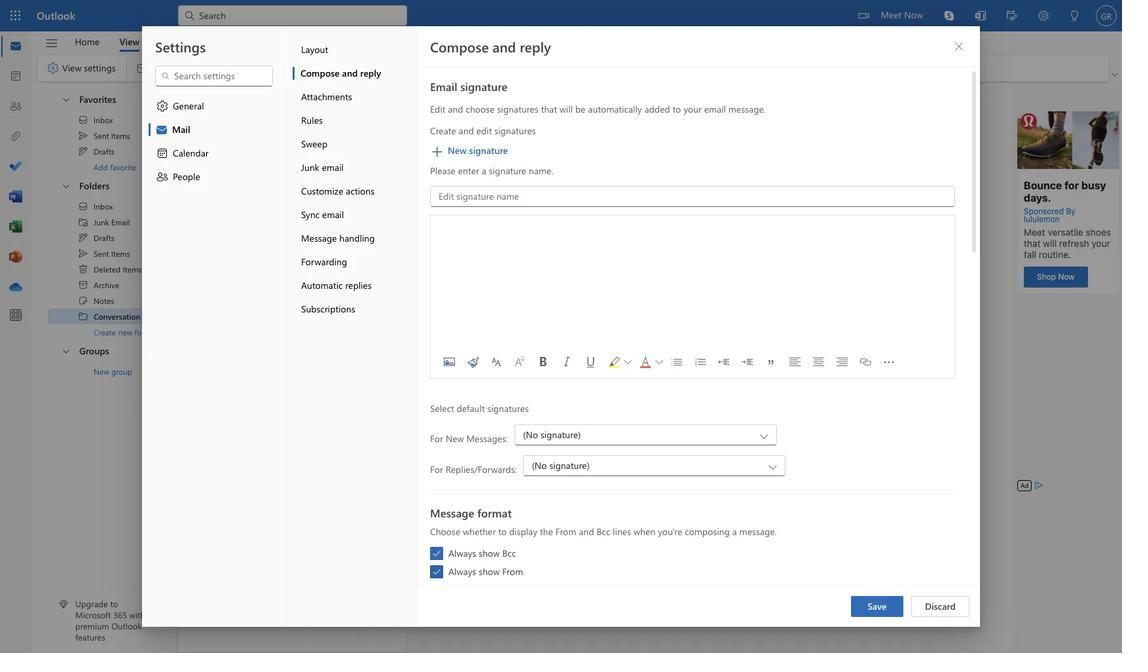 Task type: locate. For each thing, give the bounding box(es) containing it.
history left  button
[[276, 93, 306, 106]]

for for for replies/forwards:
[[430, 463, 443, 475]]

1  from the top
[[78, 146, 88, 157]]

 down favorites at the left top of page
[[78, 115, 88, 125]]

signatures left that at the top left of page
[[497, 103, 539, 115]]

 up  at the top of the page
[[78, 201, 88, 212]]

customize actions button
[[293, 179, 417, 203]]

message
[[301, 232, 337, 244], [430, 506, 475, 520]]

in
[[294, 399, 301, 411]]

email inside sync email button
[[322, 208, 344, 221]]

for for for new messages:
[[430, 432, 443, 444]]

junk email button
[[293, 156, 417, 179]]

inbox for  inbox  junk email  drafts  sent items  deleted items  archive  notes  conversation history
[[94, 201, 113, 212]]

1 vertical spatial  button
[[54, 175, 77, 197]]

ad
[[1021, 481, 1029, 490]]

tree item down favorites at the left top of page
[[48, 112, 165, 128]]

history
[[276, 93, 306, 106], [143, 311, 169, 322]]

conversation up the create new folder
[[94, 311, 141, 322]]

name.
[[529, 164, 554, 177]]

 inside the groups tree item
[[61, 346, 71, 356]]

folder for in
[[304, 399, 329, 411]]

4 tree item from the top
[[48, 198, 165, 214]]

a right enter
[[482, 164, 487, 177]]

compose and reply tab panel
[[417, 26, 981, 653]]

formatting options. list box
[[438, 346, 948, 378]]

outlook
[[37, 9, 75, 22], [112, 620, 142, 632]]


[[156, 147, 169, 160]]

new
[[448, 144, 467, 157], [94, 366, 109, 377], [446, 432, 464, 444]]

2 always from the top
[[449, 565, 476, 578]]

 inbox  junk email  drafts  sent items  deleted items  archive  notes  conversation history
[[78, 201, 169, 322]]

1 horizontal spatial compose and reply
[[430, 37, 551, 56]]

 up 
[[156, 100, 169, 113]]

from down always show bcc
[[503, 565, 523, 578]]

2 vertical spatial items
[[123, 264, 142, 274]]

tree item down  inbox
[[48, 128, 165, 143]]

 button for groups
[[54, 340, 77, 362]]

1 vertical spatial show
[[479, 565, 500, 578]]

0 vertical spatial conversation
[[219, 93, 273, 106]]

 for font color "icon"
[[656, 358, 664, 366]]

0 vertical spatial from
[[556, 525, 577, 538]]

2  button from the left
[[655, 352, 664, 373]]

junk
[[301, 161, 320, 174], [94, 217, 109, 227]]

1 vertical spatial drafts
[[94, 233, 115, 243]]

layout group
[[211, 55, 340, 81]]

 for  inbox
[[78, 115, 88, 125]]

discard button
[[912, 596, 970, 617]]

 inside favorites tree item
[[61, 94, 71, 104]]

discard
[[925, 600, 956, 612]]

message inside button
[[301, 232, 337, 244]]

compose down layout
[[301, 67, 340, 79]]

tree
[[48, 198, 169, 340]]

reply down outlook banner
[[520, 37, 551, 56]]

a right 'composing'
[[733, 525, 737, 538]]

1 vertical spatial always
[[449, 565, 476, 578]]

items inside  sent items  drafts
[[111, 130, 130, 141]]

show down always show bcc
[[479, 565, 500, 578]]

upgrade
[[75, 598, 108, 609]]

view inside button
[[120, 35, 140, 47]]

1 for from the top
[[430, 432, 443, 444]]

favorites tree item
[[48, 88, 165, 112]]

items right deleted
[[123, 264, 142, 274]]

0 vertical spatial compose and reply
[[430, 37, 551, 56]]

from right the
[[556, 525, 577, 538]]

1 vertical spatial 
[[78, 233, 88, 243]]

2 vertical spatial  button
[[54, 340, 77, 362]]

 button left favorites at the left top of page
[[54, 88, 77, 110]]

1  from the top
[[78, 115, 88, 125]]

always down whether at bottom
[[449, 547, 476, 559]]

outlook up  button
[[37, 9, 75, 22]]

to left your
[[673, 103, 681, 115]]

application containing settings
[[0, 0, 1123, 653]]

email inside compose and reply 'tab panel'
[[430, 79, 458, 94]]

0 horizontal spatial reply
[[360, 67, 381, 79]]

message handling
[[301, 232, 375, 244]]

0 vertical spatial folder
[[135, 327, 155, 337]]

email up edit on the left of the page
[[430, 79, 458, 94]]

sent inside  inbox  junk email  drafts  sent items  deleted items  archive  notes  conversation history
[[94, 248, 109, 259]]

folder
[[135, 327, 155, 337], [304, 399, 329, 411]]

1 horizontal spatial create
[[430, 124, 456, 137]]

0 horizontal spatial compose and reply
[[301, 67, 381, 79]]

compose inside button
[[301, 67, 340, 79]]

 button left groups
[[54, 340, 77, 362]]

set your advertising preferences image
[[1034, 480, 1045, 491]]

2  from the top
[[78, 233, 88, 243]]

2  from the top
[[78, 248, 88, 259]]


[[45, 36, 59, 50]]

tree item down deleted
[[48, 277, 165, 293]]

1 vertical spatial junk
[[94, 217, 109, 227]]

to do image
[[9, 160, 22, 174]]

new group
[[94, 366, 132, 377]]

history up the create new folder
[[143, 311, 169, 322]]

email right your
[[705, 103, 726, 115]]

tree item down folders
[[48, 198, 165, 214]]

0 vertical spatial signatures
[[497, 103, 539, 115]]

items
[[111, 130, 130, 141], [111, 248, 130, 259], [123, 264, 142, 274]]

always down always show bcc
[[449, 565, 476, 578]]

for down 'select'
[[430, 432, 443, 444]]

 for  view settings
[[47, 62, 60, 75]]

view button
[[110, 31, 149, 52]]

1  button from the left
[[624, 352, 633, 373]]

customize actions
[[301, 185, 375, 197]]

0 horizontal spatial compose
[[301, 67, 340, 79]]

 left favorites at the left top of page
[[61, 94, 71, 104]]

 up the add favorite tree item on the left
[[78, 146, 88, 157]]

 for highlight icon
[[624, 358, 632, 366]]

10 tree item from the top
[[48, 293, 165, 309]]

create and edit signatures
[[430, 124, 536, 137]]

1 vertical spatial 
[[78, 248, 88, 259]]

1 vertical spatial compose
[[301, 67, 340, 79]]


[[954, 41, 965, 52]]

1 horizontal spatial history
[[276, 93, 306, 106]]

0 vertical spatial drafts
[[94, 146, 115, 157]]

1 horizontal spatial message
[[430, 506, 475, 520]]

0 horizontal spatial conversation
[[94, 311, 141, 322]]

settings
[[84, 61, 116, 74]]

from
[[556, 525, 577, 538], [503, 565, 523, 578]]

1 horizontal spatial to
[[499, 525, 507, 538]]

message for message handling
[[301, 232, 337, 244]]

sent up deleted
[[94, 248, 109, 259]]

0 vertical spatial sent
[[94, 130, 109, 141]]

0 vertical spatial 
[[432, 549, 441, 558]]

groups tree item
[[48, 340, 165, 364]]

folder inside the nothing in folder looks empty over here.
[[304, 399, 329, 411]]

inbox inside  inbox  junk email  drafts  sent items  deleted items  archive  notes  conversation history
[[94, 201, 113, 212]]

to right the upgrade
[[110, 598, 118, 609]]

1 horizontal spatial compose
[[430, 37, 489, 56]]

tree item containing 
[[48, 293, 165, 309]]

 down  button
[[47, 62, 60, 75]]

0 horizontal spatial 
[[624, 358, 632, 366]]

upgrade to microsoft 365 with premium outlook features
[[75, 598, 145, 643]]

signature inside  new signature
[[469, 144, 508, 157]]

0 vertical spatial create
[[430, 124, 456, 137]]

compose up email signature
[[430, 37, 489, 56]]

1  from the top
[[432, 549, 441, 558]]

0 vertical spatial for
[[430, 432, 443, 444]]

 general
[[156, 100, 204, 113]]

junk email
[[301, 161, 344, 174]]

compose and reply inside 'tab panel'
[[430, 37, 551, 56]]

0 vertical spatial 
[[47, 62, 60, 75]]

folder up the over
[[304, 399, 329, 411]]

8 tree item from the top
[[48, 261, 165, 277]]

create up 
[[430, 124, 456, 137]]

 button for font color "icon"
[[655, 352, 664, 373]]

for replies/forwards:
[[430, 463, 517, 475]]

 button left folders
[[54, 175, 77, 197]]

message format
[[430, 506, 512, 520]]

1 vertical spatial view
[[62, 61, 82, 74]]

sent
[[94, 130, 109, 141], [94, 248, 109, 259]]

drafts up the add favorite tree item on the left
[[94, 146, 115, 157]]

view left settings at the top left
[[62, 61, 82, 74]]

email signature element
[[430, 103, 956, 476]]

email right  at the top of the page
[[111, 217, 130, 227]]

 button for highlight icon
[[624, 352, 633, 373]]

11 tree item from the top
[[48, 309, 169, 324]]

0 horizontal spatial bcc
[[503, 547, 516, 559]]

tab list inside application
[[65, 31, 189, 52]]

and down "layout" button at the left top
[[342, 67, 358, 79]]

 button
[[39, 32, 65, 54]]

1  from the top
[[78, 130, 88, 141]]

0 horizontal spatial history
[[143, 311, 169, 322]]

0 vertical spatial junk
[[301, 161, 320, 174]]

tree item up deleted
[[48, 246, 165, 261]]

folders tree item
[[48, 175, 165, 198]]

1 vertical spatial email
[[111, 217, 130, 227]]

0 vertical spatial signature
[[461, 79, 508, 94]]

1 always from the top
[[449, 547, 476, 559]]

new down the groups tree item
[[94, 366, 109, 377]]

 button
[[624, 352, 633, 373], [655, 352, 664, 373]]

you're
[[658, 525, 683, 538]]

1  button from the top
[[54, 88, 77, 110]]

1 vertical spatial 
[[432, 567, 441, 576]]

create inside email signature element
[[430, 124, 456, 137]]

2  button from the top
[[54, 175, 77, 197]]

 inside  sent items  drafts
[[78, 146, 88, 157]]

home
[[75, 35, 100, 47]]

reply down "layout" button at the left top
[[360, 67, 381, 79]]

create new folder
[[94, 327, 155, 337]]

0 horizontal spatial  button
[[624, 352, 633, 373]]

0 horizontal spatial view
[[62, 61, 82, 74]]

save
[[868, 600, 887, 612]]

and up email signature
[[493, 37, 516, 56]]

1 horizontal spatial reply
[[520, 37, 551, 56]]

signature
[[461, 79, 508, 94], [469, 144, 508, 157], [489, 164, 527, 177]]

1 vertical spatial create
[[94, 327, 116, 337]]

message. right 'composing'
[[740, 525, 777, 538]]

 button inside the groups tree item
[[54, 340, 77, 362]]

0 vertical spatial 
[[78, 146, 88, 157]]

1 vertical spatial 
[[61, 180, 71, 191]]

1 horizontal spatial 
[[156, 100, 169, 113]]

empty
[[272, 416, 297, 428]]

0 vertical spatial 
[[78, 115, 88, 125]]

 inside tree item
[[78, 115, 88, 125]]

1 vertical spatial signature
[[469, 144, 508, 157]]

signature up choose
[[461, 79, 508, 94]]

tab list containing home
[[65, 31, 189, 52]]

mail image
[[9, 40, 22, 53]]

inbox down folders tree item
[[94, 201, 113, 212]]

default
[[457, 402, 485, 415]]

items down  inbox
[[111, 130, 130, 141]]

1  from the top
[[61, 94, 71, 104]]

1 drafts from the top
[[94, 146, 115, 157]]

drafts
[[94, 146, 115, 157], [94, 233, 115, 243]]

1 horizontal spatial outlook
[[112, 620, 142, 632]]

for left replies/forwards:
[[430, 463, 443, 475]]

tree containing 
[[48, 198, 169, 340]]

2 for from the top
[[430, 463, 443, 475]]

1 horizontal spatial 
[[656, 358, 664, 366]]

1 show from the top
[[479, 547, 500, 559]]

 left groups
[[61, 346, 71, 356]]

0 vertical spatial email
[[430, 79, 458, 94]]

1 tree item from the top
[[48, 112, 165, 128]]

1 horizontal spatial from
[[556, 525, 577, 538]]

message inside compose and reply 'tab panel'
[[430, 506, 475, 520]]

and inside compose and reply button
[[342, 67, 358, 79]]

tree item down the archive
[[48, 293, 165, 309]]

new for 
[[448, 144, 467, 157]]

application
[[0, 0, 1123, 653]]

1 vertical spatial reply
[[360, 67, 381, 79]]

0 vertical spatial outlook
[[37, 9, 75, 22]]

and
[[493, 37, 516, 56], [342, 67, 358, 79], [448, 103, 463, 115], [459, 124, 474, 137], [579, 525, 594, 538]]

0 vertical spatial email
[[705, 103, 726, 115]]

customize
[[301, 185, 344, 197]]

 left bullets (⌘+.) image at the right
[[656, 358, 664, 366]]

1 vertical spatial 
[[156, 100, 169, 113]]

 down  at the top of the page
[[78, 233, 88, 243]]

conversation inside the conversation history 
[[219, 93, 273, 106]]


[[47, 62, 60, 75], [156, 100, 169, 113]]

tree item up the archive
[[48, 261, 165, 277]]

for
[[430, 432, 443, 444], [430, 463, 443, 475]]

bullets (⌘+.) image
[[667, 352, 688, 373]]

inbox down favorites tree item
[[94, 115, 113, 125]]

conversation inside  inbox  junk email  drafts  sent items  deleted items  archive  notes  conversation history
[[94, 311, 141, 322]]

0 horizontal spatial junk
[[94, 217, 109, 227]]

format painter image
[[462, 352, 483, 373]]

1 vertical spatial sent
[[94, 248, 109, 259]]

2 vertical spatial email
[[322, 208, 344, 221]]

 inside  inbox  junk email  drafts  sent items  deleted items  archive  notes  conversation history
[[78, 201, 88, 212]]

0 vertical spatial 
[[61, 94, 71, 104]]

excel image
[[9, 221, 22, 234]]

1 vertical spatial a
[[733, 525, 737, 538]]

outlook inside banner
[[37, 9, 75, 22]]

 for  general
[[156, 100, 169, 113]]

 button for folders
[[54, 175, 77, 197]]

folders
[[79, 179, 110, 192]]

0 vertical spatial  button
[[54, 88, 77, 110]]

tree item down folders tree item
[[48, 214, 165, 230]]

compose and reply down "layout" button at the left top
[[301, 67, 381, 79]]

 inside settings tab list
[[156, 100, 169, 113]]

enter
[[458, 164, 479, 177]]

tree item containing 
[[48, 261, 165, 277]]

compose and reply button
[[293, 62, 417, 85]]

conversation down search settings search field
[[219, 93, 273, 106]]

messages:
[[467, 432, 508, 444]]

attachments
[[301, 90, 352, 103]]

inbox
[[94, 115, 113, 125], [94, 201, 113, 212]]

view inside  view settings
[[62, 61, 82, 74]]

0 vertical spatial history
[[276, 93, 306, 106]]

0 horizontal spatial 
[[47, 62, 60, 75]]

email inside  inbox  junk email  drafts  sent items  deleted items  archive  notes  conversation history
[[111, 217, 130, 227]]

show up always show from
[[479, 547, 500, 559]]

2 horizontal spatial to
[[673, 103, 681, 115]]

sync email
[[301, 208, 344, 221]]

6 tree item from the top
[[48, 230, 165, 246]]

 button
[[54, 88, 77, 110], [54, 175, 77, 197], [54, 340, 77, 362]]

folder right new on the bottom
[[135, 327, 155, 337]]

0 vertical spatial reply
[[520, 37, 551, 56]]

1 horizontal spatial bcc
[[597, 525, 611, 538]]

 up the 
[[78, 248, 88, 259]]

0 vertical spatial a
[[482, 164, 487, 177]]

1 inbox from the top
[[94, 115, 113, 125]]

tree item down notes
[[48, 309, 169, 324]]

0 horizontal spatial folder
[[135, 327, 155, 337]]

junk right  at the top of the page
[[94, 217, 109, 227]]

history inside the conversation history 
[[276, 93, 306, 106]]

view left "help"
[[120, 35, 140, 47]]

3  button from the top
[[54, 340, 77, 362]]

0 vertical spatial always
[[449, 547, 476, 559]]

folder inside tree item
[[135, 327, 155, 337]]

1 vertical spatial folder
[[304, 399, 329, 411]]

1 vertical spatial outlook
[[112, 620, 142, 632]]

onedrive image
[[9, 281, 22, 294]]

2 vertical spatial to
[[110, 598, 118, 609]]

email right sync
[[322, 208, 344, 221]]

signatures up messages:
[[488, 402, 529, 415]]

1 vertical spatial for
[[430, 463, 443, 475]]

folder for new
[[135, 327, 155, 337]]

2 drafts from the top
[[94, 233, 115, 243]]

add favorite
[[94, 162, 136, 172]]

new inside  new signature
[[448, 144, 467, 157]]

1 horizontal spatial conversation
[[219, 93, 273, 106]]

outlook right the premium
[[112, 620, 142, 632]]

0 vertical spatial to
[[673, 103, 681, 115]]

 left font color "icon"
[[624, 358, 632, 366]]

rules
[[301, 114, 323, 126]]

2 vertical spatial 
[[61, 346, 71, 356]]

signatures right edit in the top of the page
[[495, 124, 536, 137]]

email inside email signature element
[[705, 103, 726, 115]]

 left folders
[[61, 180, 71, 191]]

0 horizontal spatial to
[[110, 598, 118, 609]]

sent down  inbox
[[94, 130, 109, 141]]

1 vertical spatial bcc
[[503, 547, 516, 559]]

5 tree item from the top
[[48, 214, 165, 230]]

message. inside email signature element
[[729, 103, 766, 115]]

create inside tree item
[[94, 327, 116, 337]]

dialog
[[0, 0, 1123, 653]]

message down sync email at the top left
[[301, 232, 337, 244]]

inbox inside tree item
[[94, 115, 113, 125]]

reply inside button
[[360, 67, 381, 79]]

1 vertical spatial signatures
[[495, 124, 536, 137]]

actions
[[346, 185, 375, 197]]

nothing in folder looks empty over here.
[[246, 399, 340, 428]]

2  from the top
[[432, 567, 441, 576]]

 button inside favorites tree item
[[54, 88, 77, 110]]

mail
[[172, 123, 190, 136]]

help
[[160, 35, 179, 47]]

 down  inbox
[[78, 130, 88, 141]]

tree item
[[48, 112, 165, 128], [48, 128, 165, 143], [48, 143, 165, 159], [48, 198, 165, 214], [48, 214, 165, 230], [48, 230, 165, 246], [48, 246, 165, 261], [48, 261, 165, 277], [48, 277, 165, 293], [48, 293, 165, 309], [48, 309, 169, 324]]

settings
[[155, 37, 206, 56]]

1 vertical spatial message
[[430, 506, 475, 520]]

message. right your
[[729, 103, 766, 115]]

0 vertical spatial 
[[78, 130, 88, 141]]

junk down sweep
[[301, 161, 320, 174]]

 for  inbox  junk email  drafts  sent items  deleted items  archive  notes  conversation history
[[78, 201, 88, 212]]

0 horizontal spatial create
[[94, 327, 116, 337]]

message up choose
[[430, 506, 475, 520]]

to inside email signature element
[[673, 103, 681, 115]]

tree item up add
[[48, 143, 165, 159]]

and left edit in the top of the page
[[459, 124, 474, 137]]

1 horizontal spatial email
[[430, 79, 458, 94]]

2  from the top
[[78, 201, 88, 212]]

1 vertical spatial conversation
[[94, 311, 141, 322]]

drafts up deleted
[[94, 233, 115, 243]]

 for folders
[[61, 180, 71, 191]]

create for create and edit signatures
[[430, 124, 456, 137]]

items up deleted
[[111, 248, 130, 259]]

reply inside 'tab panel'
[[520, 37, 551, 56]]

2  from the left
[[656, 358, 664, 366]]

1 vertical spatial compose and reply
[[301, 67, 381, 79]]

tree item down  at the top of the page
[[48, 230, 165, 246]]

 button left font color "icon"
[[624, 352, 633, 373]]


[[312, 94, 325, 107]]

 button left bullets (⌘+.) image at the right
[[655, 352, 664, 373]]

signature left name.
[[489, 164, 527, 177]]

bcc down display
[[503, 547, 516, 559]]

outlook inside upgrade to microsoft 365 with premium outlook features
[[112, 620, 142, 632]]

0 vertical spatial inbox
[[94, 115, 113, 125]]

tree item containing 
[[48, 309, 169, 324]]

document
[[0, 0, 1123, 653]]

 inside folders tree item
[[61, 180, 71, 191]]

show
[[479, 547, 500, 559], [479, 565, 500, 578]]

email inside 'junk email' "button"
[[322, 161, 344, 174]]

1 vertical spatial 
[[78, 201, 88, 212]]

3  from the top
[[61, 346, 71, 356]]

0 vertical spatial compose
[[430, 37, 489, 56]]

settings heading
[[155, 37, 206, 56]]

 inside  view settings
[[47, 62, 60, 75]]

email up customize actions
[[322, 161, 344, 174]]

0 horizontal spatial outlook
[[37, 9, 75, 22]]

please
[[430, 164, 456, 177]]

1 sent from the top
[[94, 130, 109, 141]]

left-rail-appbar navigation
[[3, 31, 29, 303]]


[[78, 115, 88, 125], [78, 201, 88, 212]]

tab list
[[65, 31, 189, 52]]

compose and reply up email signature
[[430, 37, 551, 56]]

bcc left lines
[[597, 525, 611, 538]]

and right edit on the left of the page
[[448, 103, 463, 115]]

new inside tree item
[[94, 366, 109, 377]]

2  from the top
[[61, 180, 71, 191]]

0 vertical spatial bcc
[[597, 525, 611, 538]]

Search settings search field
[[170, 69, 259, 83]]

people
[[173, 170, 200, 183]]

new right 
[[448, 144, 467, 157]]

 button inside folders tree item
[[54, 175, 77, 197]]

9 tree item from the top
[[48, 277, 165, 293]]

1 vertical spatial from
[[503, 565, 523, 578]]

1 vertical spatial new
[[94, 366, 109, 377]]

1  from the left
[[624, 358, 632, 366]]

will
[[560, 103, 573, 115]]

underline (⌘+u) image
[[580, 352, 601, 373]]

 for groups
[[61, 346, 71, 356]]

to down format
[[499, 525, 507, 538]]

1 horizontal spatial view
[[120, 35, 140, 47]]

create up the groups tree item
[[94, 327, 116, 337]]

2 show from the top
[[479, 565, 500, 578]]

signature down edit in the top of the page
[[469, 144, 508, 157]]

2 sent from the top
[[94, 248, 109, 259]]

0 vertical spatial message
[[301, 232, 337, 244]]

new down 'select'
[[446, 432, 464, 444]]

1 horizontal spatial junk
[[301, 161, 320, 174]]

view
[[120, 35, 140, 47], [62, 61, 82, 74]]

2 inbox from the top
[[94, 201, 113, 212]]

numbering (⌘+/) image
[[690, 352, 711, 373]]



Task type: describe. For each thing, give the bounding box(es) containing it.

[[859, 10, 869, 21]]

automatic replies
[[301, 279, 372, 291]]

italic (⌘+i) image
[[557, 352, 578, 373]]


[[78, 311, 88, 322]]

settings tab list
[[142, 26, 286, 627]]

and left lines
[[579, 525, 594, 538]]

that
[[541, 103, 557, 115]]

more apps image
[[9, 309, 22, 322]]

subscriptions
[[301, 303, 355, 315]]

save button
[[851, 596, 904, 617]]

replies/forwards:
[[446, 463, 517, 475]]

7 tree item from the top
[[48, 246, 165, 261]]

compose and reply heading
[[430, 37, 551, 56]]

general
[[173, 100, 204, 112]]

junk inside "button"
[[301, 161, 320, 174]]

2 vertical spatial signatures
[[488, 402, 529, 415]]

powerpoint image
[[9, 251, 22, 264]]

with
[[129, 609, 145, 621]]


[[161, 71, 170, 81]]

attachments button
[[293, 85, 417, 109]]

edit
[[477, 124, 492, 137]]

 for always show bcc
[[432, 549, 441, 558]]

 button for favorites
[[54, 88, 77, 110]]

favorite
[[110, 162, 136, 172]]

automatic replies button
[[293, 274, 417, 297]]

document containing settings
[[0, 0, 1123, 653]]

sent inside  sent items  drafts
[[94, 130, 109, 141]]

1 vertical spatial message.
[[740, 525, 777, 538]]

here.
[[320, 416, 340, 428]]

create for create new folder
[[94, 327, 116, 337]]

 for always show from
[[432, 567, 441, 576]]

 inside  inbox  junk email  drafts  sent items  deleted items  archive  notes  conversation history
[[78, 248, 88, 259]]

compose inside 'tab panel'
[[430, 37, 489, 56]]

premium
[[75, 620, 109, 632]]

automatic
[[301, 279, 343, 291]]

be
[[576, 103, 586, 115]]

 inside  sent items  drafts
[[78, 130, 88, 141]]

conversation history 
[[219, 93, 325, 107]]

always show from
[[449, 565, 523, 578]]

layout button
[[293, 38, 417, 62]]

groups
[[79, 345, 109, 357]]

 button
[[308, 90, 329, 111]]

1 vertical spatial items
[[111, 248, 130, 259]]

group
[[111, 366, 132, 377]]

highlight image
[[604, 352, 625, 373]]

select
[[430, 402, 454, 415]]

rules button
[[293, 109, 417, 132]]

junk inside  inbox  junk email  drafts  sent items  deleted items  archive  notes  conversation history
[[94, 217, 109, 227]]

edit
[[430, 103, 446, 115]]

 button
[[949, 36, 970, 57]]

favorites
[[79, 93, 116, 105]]

deleted
[[94, 264, 121, 274]]

outlook link
[[37, 0, 75, 31]]

automatically
[[588, 103, 642, 115]]

signatures for edit
[[495, 124, 536, 137]]

nothing
[[257, 399, 291, 411]]

Signature text field
[[431, 215, 955, 346]]

word image
[[9, 191, 22, 204]]

signatures for choose
[[497, 103, 539, 115]]

favorites tree
[[48, 83, 165, 175]]

sweep
[[301, 138, 328, 150]]

new
[[118, 327, 132, 337]]

subscriptions button
[[293, 297, 417, 321]]

display
[[509, 525, 538, 538]]


[[78, 280, 88, 290]]

bold (⌘+b) image
[[533, 352, 554, 373]]

font size image
[[510, 352, 531, 373]]

add favorite tree item
[[48, 159, 165, 175]]

3 tree item from the top
[[48, 143, 165, 159]]

sync
[[301, 208, 320, 221]]

email for sync email
[[322, 208, 344, 221]]

whether
[[463, 525, 496, 538]]

over
[[300, 416, 318, 428]]

tree item containing 
[[48, 277, 165, 293]]

help button
[[150, 31, 188, 52]]


[[156, 170, 169, 183]]

archive
[[94, 280, 119, 290]]

notes
[[94, 295, 114, 306]]

layout
[[301, 43, 328, 56]]


[[78, 264, 88, 274]]

premium features image
[[59, 600, 68, 609]]


[[78, 217, 88, 227]]

show for bcc
[[479, 547, 500, 559]]

font color image
[[635, 352, 656, 373]]

your
[[684, 103, 702, 115]]

lines
[[613, 525, 631, 538]]

always for always show from
[[449, 565, 476, 578]]

looks
[[246, 416, 269, 428]]


[[431, 145, 444, 158]]

 new signature
[[431, 144, 508, 158]]

select default signatures
[[430, 402, 529, 415]]

message list section
[[178, 84, 407, 652]]

to inside upgrade to microsoft 365 with premium outlook features
[[110, 598, 118, 609]]

font image
[[486, 352, 507, 373]]

1 vertical spatial to
[[499, 525, 507, 538]]

inbox for  inbox
[[94, 115, 113, 125]]

 view settings
[[47, 61, 116, 75]]

calendar image
[[9, 70, 22, 83]]

now
[[905, 9, 924, 21]]

2 tree item from the top
[[48, 128, 165, 143]]

0 horizontal spatial from
[[503, 565, 523, 578]]

1
[[149, 115, 153, 125]]

compose and reply inside button
[[301, 67, 381, 79]]

always for always show bcc
[[449, 547, 476, 559]]

365
[[113, 609, 127, 621]]

add
[[94, 162, 108, 172]]

drafts inside  sent items  drafts
[[94, 146, 115, 157]]

Please enter a signature name. text field
[[438, 190, 948, 203]]

please enter a signature name.
[[430, 164, 554, 177]]

message handling button
[[293, 227, 417, 250]]

 sent items  drafts
[[78, 130, 130, 157]]

people image
[[9, 100, 22, 113]]

email for junk email
[[322, 161, 344, 174]]

files image
[[9, 130, 22, 143]]


[[155, 123, 168, 136]]

create new folder tree item
[[48, 324, 165, 340]]

insert pictures inline image
[[439, 352, 460, 373]]

for new messages:
[[430, 432, 508, 444]]

 inside  inbox  junk email  drafts  sent items  deleted items  archive  notes  conversation history
[[78, 233, 88, 243]]

forwarding button
[[293, 250, 417, 274]]


[[78, 295, 88, 306]]

handling
[[339, 232, 375, 244]]

outlook banner
[[0, 0, 1123, 31]]

drafts inside  inbox  junk email  drafts  sent items  deleted items  archive  notes  conversation history
[[94, 233, 115, 243]]

new for for
[[446, 432, 464, 444]]

message for message format
[[430, 506, 475, 520]]

 heading
[[202, 87, 329, 113]]

choose whether to display the from and bcc lines when you're composing a message.
[[430, 525, 777, 538]]

home button
[[65, 31, 109, 52]]

new group tree item
[[48, 364, 165, 379]]

 for favorites
[[61, 94, 71, 104]]

meet
[[881, 9, 902, 21]]

the
[[540, 525, 553, 538]]

2 vertical spatial signature
[[489, 164, 527, 177]]

dialog containing settings
[[0, 0, 1123, 653]]

history inside  inbox  junk email  drafts  sent items  deleted items  archive  notes  conversation history
[[143, 311, 169, 322]]

tree item containing 
[[48, 214, 165, 230]]

sweep button
[[293, 132, 417, 156]]

forwarding
[[301, 255, 347, 268]]

show for from
[[479, 565, 500, 578]]

email signature
[[430, 79, 508, 94]]

sync email button
[[293, 203, 417, 227]]



Task type: vqa. For each thing, say whether or not it's contained in the screenshot.
message.
yes



